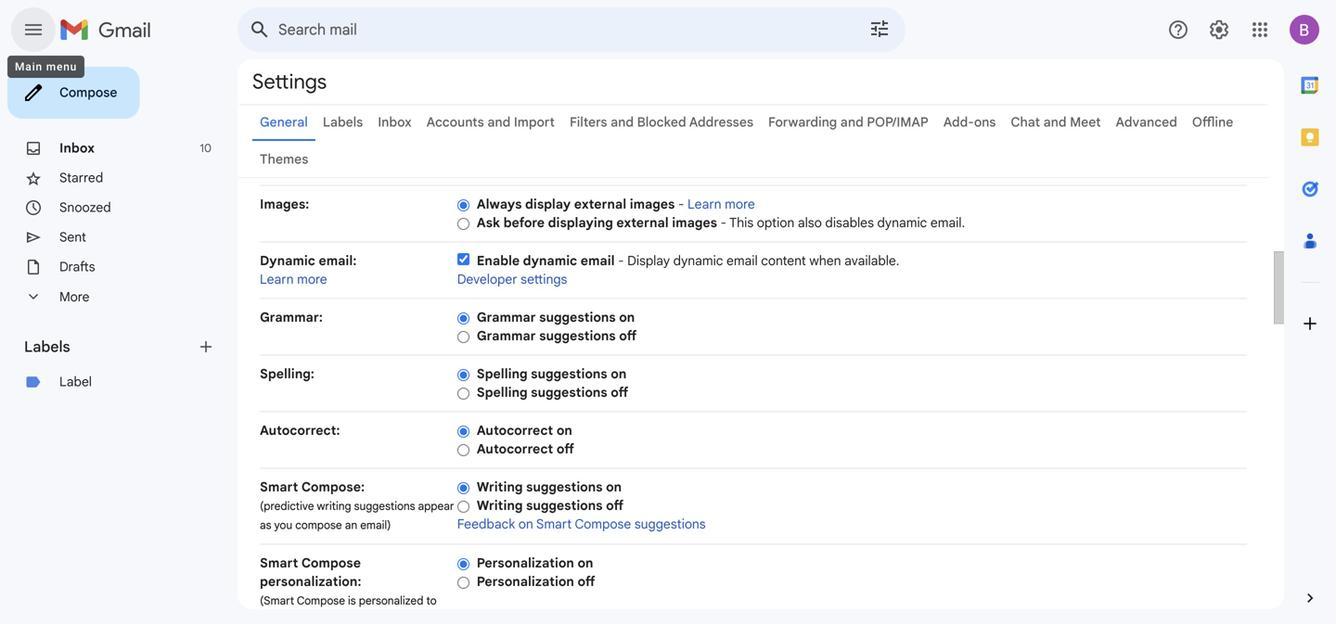 Task type: locate. For each thing, give the bounding box(es) containing it.
1 vertical spatial more
[[297, 272, 327, 288]]

inbox up starred link
[[59, 140, 95, 156]]

advanced search options image
[[861, 10, 899, 47]]

off down grammar suggestions on in the left of the page
[[619, 328, 637, 344]]

compose down menu at the top left
[[59, 84, 117, 101]]

ask before displaying external images - this option also disables dynamic email.
[[477, 215, 966, 231]]

personalization off
[[477, 574, 595, 590]]

Autocorrect off radio
[[457, 444, 470, 457]]

grammar down the developer settings link at the top left of page
[[477, 310, 536, 326]]

personalization down personalization on
[[477, 574, 574, 590]]

dynamic
[[260, 253, 315, 269]]

images left this
[[672, 215, 718, 231]]

label link
[[59, 374, 92, 390]]

forwarding
[[769, 114, 837, 130]]

0 vertical spatial -
[[679, 196, 685, 213]]

inbox link right 'labels' link
[[378, 114, 412, 130]]

0 horizontal spatial inbox
[[59, 140, 95, 156]]

style)
[[322, 614, 350, 625]]

0 vertical spatial smart
[[260, 479, 298, 496]]

autocorrect up autocorrect off
[[477, 423, 553, 439]]

email down displaying
[[581, 253, 615, 269]]

autocorrect for autocorrect on
[[477, 423, 553, 439]]

off up the feedback on smart compose suggestions link
[[606, 498, 624, 514]]

smart up (predictive
[[260, 479, 298, 496]]

email down this
[[727, 253, 758, 269]]

accounts and import
[[427, 114, 555, 130]]

grammar right 'grammar suggestions off' radio
[[477, 328, 536, 344]]

personalization for personalization off
[[477, 574, 574, 590]]

1 horizontal spatial -
[[679, 196, 685, 213]]

addresses
[[689, 114, 754, 130]]

2 vertical spatial smart
[[260, 556, 298, 572]]

suggestions inside 'smart compose: (predictive writing suggestions appear as you compose an email)'
[[354, 500, 415, 514]]

email
[[581, 253, 615, 269], [727, 253, 758, 269]]

and for filters
[[611, 114, 634, 130]]

1 horizontal spatial inbox link
[[378, 114, 412, 130]]

inbox link
[[378, 114, 412, 130], [59, 140, 95, 156]]

tab list
[[1285, 59, 1337, 558]]

0 vertical spatial grammar
[[477, 310, 536, 326]]

0 horizontal spatial email
[[581, 253, 615, 269]]

2 horizontal spatial -
[[721, 215, 727, 231]]

support image
[[1168, 19, 1190, 41]]

writing up the feedback
[[477, 498, 523, 514]]

writing suggestions off
[[477, 498, 624, 514]]

and right the filters
[[611, 114, 634, 130]]

0 horizontal spatial more
[[297, 272, 327, 288]]

and right chat
[[1044, 114, 1067, 130]]

1 vertical spatial external
[[617, 215, 669, 231]]

images:
[[260, 196, 309, 213]]

inbox for bottom inbox link
[[59, 140, 95, 156]]

spelling
[[477, 366, 528, 382], [477, 385, 528, 401]]

1 horizontal spatial labels
[[323, 114, 363, 130]]

smart
[[260, 479, 298, 496], [536, 517, 572, 533], [260, 556, 298, 572]]

2 grammar from the top
[[477, 328, 536, 344]]

3 and from the left
[[841, 114, 864, 130]]

1 vertical spatial learn
[[260, 272, 294, 288]]

labels
[[323, 114, 363, 130], [24, 338, 70, 356]]

1 vertical spatial images
[[672, 215, 718, 231]]

10
[[200, 142, 212, 155]]

compose button
[[7, 67, 140, 119]]

1 vertical spatial inbox
[[59, 140, 95, 156]]

None search field
[[238, 7, 906, 52]]

0 vertical spatial labels
[[323, 114, 363, 130]]

1 grammar from the top
[[477, 310, 536, 326]]

0 vertical spatial personalization
[[477, 556, 574, 572]]

developer
[[457, 272, 518, 288]]

- inside enable dynamic email - display dynamic email content when available. developer settings
[[618, 253, 624, 269]]

Spelling suggestions off radio
[[457, 387, 470, 401]]

2 personalization from the top
[[477, 574, 574, 590]]

learn more link up ask before displaying external images - this option also disables dynamic email.
[[688, 196, 755, 213]]

1 horizontal spatial email
[[727, 253, 758, 269]]

0 vertical spatial spelling
[[477, 366, 528, 382]]

1 and from the left
[[488, 114, 511, 130]]

and for accounts
[[488, 114, 511, 130]]

1 vertical spatial writing
[[477, 498, 523, 514]]

images
[[630, 196, 675, 213], [672, 215, 718, 231]]

0 vertical spatial images
[[630, 196, 675, 213]]

1 vertical spatial grammar
[[477, 328, 536, 344]]

dynamic left email.
[[878, 215, 928, 231]]

email:
[[319, 253, 357, 269]]

labels link
[[323, 114, 363, 130]]

0 horizontal spatial learn
[[260, 272, 294, 288]]

smart inside 'smart compose: (predictive writing suggestions appear as you compose an email)'
[[260, 479, 298, 496]]

and for forwarding
[[841, 114, 864, 130]]

more button
[[0, 282, 223, 312]]

learn more link down dynamic
[[260, 272, 327, 288]]

smart up personalization:
[[260, 556, 298, 572]]

compose
[[59, 84, 117, 101], [575, 517, 631, 533], [301, 556, 361, 572], [297, 595, 345, 608]]

enable dynamic email - display dynamic email content when available. developer settings
[[457, 253, 900, 288]]

and left pop/imap
[[841, 114, 864, 130]]

1 vertical spatial autocorrect
[[477, 441, 553, 458]]

1 writing from the top
[[477, 479, 523, 496]]

suggestions for grammar suggestions on
[[539, 310, 616, 326]]

always display external images - learn more
[[477, 196, 755, 213]]

and
[[488, 114, 511, 130], [611, 114, 634, 130], [841, 114, 864, 130], [1044, 114, 1067, 130]]

Grammar suggestions on radio
[[457, 312, 470, 326]]

off for spelling suggestions on
[[611, 385, 629, 401]]

suggestions for spelling suggestions off
[[531, 385, 608, 401]]

forwarding and pop/imap link
[[769, 114, 929, 130]]

0 vertical spatial writing
[[317, 500, 351, 514]]

1 personalization from the top
[[477, 556, 574, 572]]

your
[[260, 614, 282, 625]]

and left import
[[488, 114, 511, 130]]

- up ask before displaying external images - this option also disables dynamic email.
[[679, 196, 685, 213]]

writing for writing suggestions on
[[477, 479, 523, 496]]

1 horizontal spatial more
[[725, 196, 755, 213]]

0 vertical spatial inbox
[[378, 114, 412, 130]]

personalization
[[477, 556, 574, 572], [477, 574, 574, 590]]

inbox inside labels "navigation"
[[59, 140, 95, 156]]

0 vertical spatial learn more link
[[688, 196, 755, 213]]

enable
[[477, 253, 520, 269]]

grammar suggestions on
[[477, 310, 635, 326]]

smart down writing suggestions off
[[536, 517, 572, 533]]

spelling right spelling suggestions off option
[[477, 385, 528, 401]]

drafts
[[59, 259, 95, 275]]

external down always display external images - learn more
[[617, 215, 669, 231]]

1 vertical spatial personalization
[[477, 574, 574, 590]]

writing for writing suggestions off
[[477, 498, 523, 514]]

labels right general link
[[323, 114, 363, 130]]

sent link
[[59, 229, 86, 246]]

labels inside labels "navigation"
[[24, 338, 70, 356]]

off down personalization on
[[578, 574, 595, 590]]

writing
[[317, 500, 351, 514], [285, 614, 320, 625]]

4 and from the left
[[1044, 114, 1067, 130]]

labels up label
[[24, 338, 70, 356]]

None checkbox
[[457, 253, 470, 265]]

spelling right spelling suggestions on radio
[[477, 366, 528, 382]]

dynamic
[[878, 215, 928, 231], [523, 253, 578, 269], [674, 253, 724, 269]]

more up this
[[725, 196, 755, 213]]

dynamic email: learn more
[[260, 253, 357, 288]]

Personalization off radio
[[457, 576, 470, 590]]

external up displaying
[[574, 196, 627, 213]]

before
[[504, 215, 545, 231]]

filters
[[570, 114, 608, 130]]

1 email from the left
[[581, 253, 615, 269]]

advanced
[[1116, 114, 1178, 130]]

this
[[730, 215, 754, 231]]

learn up ask before displaying external images - this option also disables dynamic email.
[[688, 196, 722, 213]]

smart inside smart compose personalization: (smart compose is personalized to your writing style)
[[260, 556, 298, 572]]

inbox
[[378, 114, 412, 130], [59, 140, 95, 156]]

more
[[59, 289, 90, 305]]

and for chat
[[1044, 114, 1067, 130]]

0 horizontal spatial -
[[618, 253, 624, 269]]

compose inside button
[[59, 84, 117, 101]]

display
[[525, 196, 571, 213]]

dynamic up settings
[[523, 253, 578, 269]]

0 horizontal spatial inbox link
[[59, 140, 95, 156]]

Always display external images radio
[[457, 198, 470, 212]]

labels navigation
[[0, 59, 238, 625]]

inbox link up starred link
[[59, 140, 95, 156]]

general link
[[260, 114, 308, 130]]

0 horizontal spatial labels
[[24, 338, 70, 356]]

on down writing suggestions off
[[519, 517, 534, 533]]

Search mail text field
[[278, 20, 817, 39]]

1 autocorrect from the top
[[477, 423, 553, 439]]

more down dynamic
[[297, 272, 327, 288]]

1 horizontal spatial dynamic
[[674, 253, 724, 269]]

accounts and import link
[[427, 114, 555, 130]]

(predictive
[[260, 500, 314, 514]]

- left this
[[721, 215, 727, 231]]

0 vertical spatial more
[[725, 196, 755, 213]]

developer settings link
[[457, 272, 567, 288]]

personalization up personalization off
[[477, 556, 574, 572]]

to
[[427, 595, 437, 608]]

1 vertical spatial learn more link
[[260, 272, 327, 288]]

also
[[798, 215, 822, 231]]

more inside dynamic email: learn more
[[297, 272, 327, 288]]

spelling for spelling suggestions off
[[477, 385, 528, 401]]

learn down dynamic
[[260, 272, 294, 288]]

Writing suggestions on radio
[[457, 482, 470, 496]]

0 vertical spatial learn
[[688, 196, 722, 213]]

appear
[[418, 500, 454, 514]]

- left display
[[618, 253, 624, 269]]

0 horizontal spatial learn more link
[[260, 272, 327, 288]]

writing down the (smart on the left of page
[[285, 614, 320, 625]]

2 and from the left
[[611, 114, 634, 130]]

themes link
[[260, 151, 308, 168]]

grammar
[[477, 310, 536, 326], [477, 328, 536, 344]]

writing down compose:
[[317, 500, 351, 514]]

grammar suggestions off
[[477, 328, 637, 344]]

writing right writing suggestions on 'option'
[[477, 479, 523, 496]]

writing
[[477, 479, 523, 496], [477, 498, 523, 514]]

1 vertical spatial spelling
[[477, 385, 528, 401]]

starred link
[[59, 170, 103, 186]]

inbox right 'labels' link
[[378, 114, 412, 130]]

on up spelling suggestions off
[[611, 366, 627, 382]]

feedback
[[457, 517, 515, 533]]

2 writing from the top
[[477, 498, 523, 514]]

0 vertical spatial autocorrect
[[477, 423, 553, 439]]

off down spelling suggestions on
[[611, 385, 629, 401]]

2 spelling from the top
[[477, 385, 528, 401]]

1 horizontal spatial learn
[[688, 196, 722, 213]]

off up writing suggestions on
[[557, 441, 574, 458]]

dynamic down ask before displaying external images - this option also disables dynamic email.
[[674, 253, 724, 269]]

writing inside 'smart compose: (predictive writing suggestions appear as you compose an email)'
[[317, 500, 351, 514]]

0 vertical spatial external
[[574, 196, 627, 213]]

settings image
[[1209, 19, 1231, 41]]

1 vertical spatial -
[[721, 215, 727, 231]]

gmail image
[[59, 11, 161, 48]]

1 spelling from the top
[[477, 366, 528, 382]]

2 vertical spatial -
[[618, 253, 624, 269]]

offline link
[[1193, 114, 1234, 130]]

autocorrect down autocorrect on
[[477, 441, 553, 458]]

2 autocorrect from the top
[[477, 441, 553, 458]]

learn
[[688, 196, 722, 213], [260, 272, 294, 288]]

add-ons
[[944, 114, 996, 130]]

1 vertical spatial labels
[[24, 338, 70, 356]]

Grammar suggestions off radio
[[457, 330, 470, 344]]

off for writing suggestions on
[[606, 498, 624, 514]]

images up display
[[630, 196, 675, 213]]

1 vertical spatial writing
[[285, 614, 320, 625]]

0 vertical spatial writing
[[477, 479, 523, 496]]

on
[[619, 310, 635, 326], [611, 366, 627, 382], [557, 423, 573, 439], [606, 479, 622, 496], [519, 517, 534, 533], [578, 556, 594, 572]]

1 horizontal spatial inbox
[[378, 114, 412, 130]]

suggestions
[[539, 310, 616, 326], [539, 328, 616, 344], [531, 366, 608, 382], [531, 385, 608, 401], [526, 479, 603, 496], [526, 498, 603, 514], [354, 500, 415, 514], [635, 517, 706, 533]]

on down "feedback on smart compose suggestions"
[[578, 556, 594, 572]]



Task type: describe. For each thing, give the bounding box(es) containing it.
chat and meet
[[1011, 114, 1101, 130]]

suggestions for writing suggestions off
[[526, 498, 603, 514]]

display
[[628, 253, 670, 269]]

Autocorrect on radio
[[457, 425, 470, 439]]

learn inside dynamic email: learn more
[[260, 272, 294, 288]]

drafts link
[[59, 259, 95, 275]]

feedback on smart compose suggestions link
[[457, 517, 706, 533]]

suggestions for writing suggestions on
[[526, 479, 603, 496]]

0 vertical spatial inbox link
[[378, 114, 412, 130]]

smart compose: (predictive writing suggestions appear as you compose an email)
[[260, 479, 454, 533]]

search mail image
[[243, 13, 277, 46]]

Spelling suggestions on radio
[[457, 368, 470, 382]]

smart compose personalization: (smart compose is personalized to your writing style)
[[260, 556, 437, 625]]

(smart
[[260, 595, 294, 608]]

1 vertical spatial inbox link
[[59, 140, 95, 156]]

add-ons link
[[944, 114, 996, 130]]

general
[[260, 114, 308, 130]]

on up the feedback on smart compose suggestions link
[[606, 479, 622, 496]]

as
[[260, 519, 271, 533]]

advanced link
[[1116, 114, 1178, 130]]

when
[[810, 253, 842, 269]]

compose down writing suggestions off
[[575, 517, 631, 533]]

writing suggestions on
[[477, 479, 622, 496]]

on down spelling suggestions off
[[557, 423, 573, 439]]

labels heading
[[24, 338, 197, 356]]

is
[[348, 595, 356, 608]]

1 vertical spatial smart
[[536, 517, 572, 533]]

autocorrect for autocorrect off
[[477, 441, 553, 458]]

snoozed
[[59, 200, 111, 216]]

offline
[[1193, 114, 1234, 130]]

suggestions for spelling suggestions on
[[531, 366, 608, 382]]

pop/imap
[[867, 114, 929, 130]]

forwarding and pop/imap
[[769, 114, 929, 130]]

ask
[[477, 215, 500, 231]]

2 horizontal spatial dynamic
[[878, 215, 928, 231]]

starred
[[59, 170, 103, 186]]

grammar:
[[260, 310, 323, 326]]

chat and meet link
[[1011, 114, 1101, 130]]

compose:
[[301, 479, 365, 496]]

ons
[[975, 114, 996, 130]]

spelling suggestions on
[[477, 366, 627, 382]]

Writing suggestions off radio
[[457, 500, 470, 514]]

accounts
[[427, 114, 484, 130]]

grammar for grammar suggestions off
[[477, 328, 536, 344]]

grammar for grammar suggestions on
[[477, 310, 536, 326]]

off for grammar suggestions on
[[619, 328, 637, 344]]

autocorrect:
[[260, 423, 340, 439]]

settings
[[252, 69, 327, 95]]

suggestions for grammar suggestions off
[[539, 328, 616, 344]]

blocked
[[637, 114, 687, 130]]

disables
[[826, 215, 874, 231]]

autocorrect on
[[477, 423, 573, 439]]

label
[[59, 374, 92, 390]]

spelling:
[[260, 366, 315, 382]]

on down display
[[619, 310, 635, 326]]

personalization on
[[477, 556, 594, 572]]

writing inside smart compose personalization: (smart compose is personalized to your writing style)
[[285, 614, 320, 625]]

feedback on smart compose suggestions
[[457, 517, 706, 533]]

compose up personalization:
[[301, 556, 361, 572]]

inbox for top inbox link
[[378, 114, 412, 130]]

labels for labels heading
[[24, 338, 70, 356]]

menu
[[46, 60, 77, 73]]

spelling for spelling suggestions on
[[477, 366, 528, 382]]

content
[[761, 253, 806, 269]]

filters and blocked addresses
[[570, 114, 754, 130]]

main
[[15, 60, 43, 73]]

available.
[[845, 253, 900, 269]]

filters and blocked addresses link
[[570, 114, 754, 130]]

import
[[514, 114, 555, 130]]

option
[[757, 215, 795, 231]]

an
[[345, 519, 357, 533]]

email.
[[931, 215, 966, 231]]

personalization:
[[260, 574, 362, 590]]

themes
[[260, 151, 308, 168]]

always
[[477, 196, 522, 213]]

Ask before displaying external images radio
[[457, 217, 470, 231]]

main menu
[[15, 60, 77, 73]]

0 horizontal spatial dynamic
[[523, 253, 578, 269]]

compose
[[295, 519, 342, 533]]

displaying
[[548, 215, 613, 231]]

snoozed link
[[59, 200, 111, 216]]

personalized
[[359, 595, 424, 608]]

smart for smart compose:
[[260, 479, 298, 496]]

autocorrect off
[[477, 441, 574, 458]]

email)
[[360, 519, 391, 533]]

add-
[[944, 114, 975, 130]]

personalization for personalization on
[[477, 556, 574, 572]]

settings
[[521, 272, 567, 288]]

2 email from the left
[[727, 253, 758, 269]]

you
[[274, 519, 293, 533]]

chat
[[1011, 114, 1041, 130]]

sent
[[59, 229, 86, 246]]

labels for 'labels' link
[[323, 114, 363, 130]]

spelling suggestions off
[[477, 385, 629, 401]]

smart for smart compose personalization:
[[260, 556, 298, 572]]

meet
[[1070, 114, 1101, 130]]

compose down personalization:
[[297, 595, 345, 608]]

Personalization on radio
[[457, 558, 470, 572]]

main menu image
[[22, 19, 45, 41]]

1 horizontal spatial learn more link
[[688, 196, 755, 213]]



Task type: vqa. For each thing, say whether or not it's contained in the screenshot.
New to the middle
no



